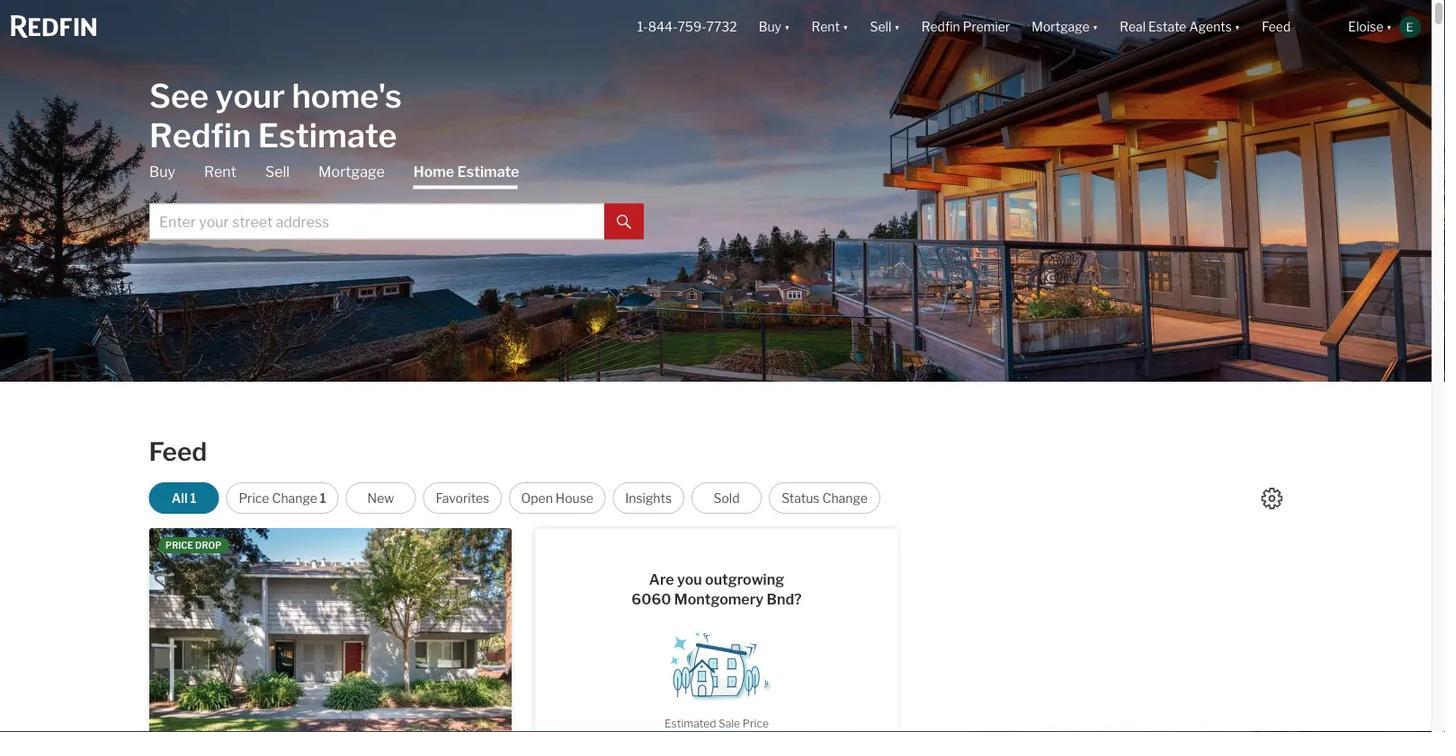Task type: describe. For each thing, give the bounding box(es) containing it.
your
[[215, 76, 285, 116]]

home estimate link
[[413, 162, 519, 189]]

5 ▾ from the left
[[1235, 19, 1241, 35]]

Status Change radio
[[769, 483, 881, 514]]

sell ▾ button
[[870, 0, 900, 54]]

rent link
[[204, 162, 236, 182]]

see your home's redfin estimate
[[149, 76, 402, 155]]

1 vertical spatial price
[[743, 718, 769, 731]]

real estate agents ▾
[[1120, 19, 1241, 35]]

tab list containing buy
[[149, 162, 644, 240]]

price
[[166, 541, 193, 551]]

buy link
[[149, 162, 175, 182]]

2 photo of 1015 roy ave, san jose, ca 95125 image from the left
[[512, 529, 874, 733]]

agents
[[1189, 19, 1232, 35]]

are
[[649, 571, 674, 589]]

mortgage ▾
[[1032, 19, 1098, 35]]

rent ▾
[[812, 19, 849, 35]]

favorites
[[436, 491, 489, 506]]

all 1
[[172, 491, 196, 506]]

real estate agents ▾ button
[[1109, 0, 1251, 54]]

Favorites radio
[[423, 483, 502, 514]]

feed button
[[1251, 0, 1338, 54]]

0 horizontal spatial feed
[[149, 437, 207, 468]]

buy for buy
[[149, 163, 175, 181]]

1 inside price change radio
[[320, 491, 326, 506]]

buy ▾ button
[[759, 0, 790, 54]]

drop
[[195, 541, 222, 551]]

All radio
[[149, 483, 219, 514]]

mortgage ▾ button
[[1021, 0, 1109, 54]]

bnd?
[[767, 591, 802, 609]]

Insights radio
[[613, 483, 684, 514]]

price drop
[[166, 541, 222, 551]]

all
[[172, 491, 188, 506]]

buy ▾
[[759, 19, 790, 35]]

submit search image
[[617, 215, 631, 230]]

an image of a house image
[[659, 624, 774, 703]]

change for price
[[272, 491, 317, 506]]

1-
[[637, 19, 648, 35]]

estimated sale price
[[665, 718, 769, 731]]

option group containing all
[[149, 483, 881, 514]]

sell ▾ button
[[859, 0, 911, 54]]

mortgage link
[[318, 162, 385, 182]]

rent for rent
[[204, 163, 236, 181]]

844-
[[648, 19, 678, 35]]

sale
[[719, 718, 740, 731]]

redfin inside see your home's redfin estimate
[[149, 116, 251, 155]]

▾ for rent ▾
[[843, 19, 849, 35]]

sell for sell
[[265, 163, 290, 181]]

home
[[413, 163, 454, 181]]

▾ for eloise ▾
[[1386, 19, 1392, 35]]

change for status
[[823, 491, 868, 506]]

sold
[[714, 491, 740, 506]]

redfin inside "button"
[[922, 19, 960, 35]]

montgomery
[[674, 591, 764, 609]]

user photo image
[[1399, 16, 1421, 38]]

1-844-759-7732
[[637, 19, 737, 35]]

Open House radio
[[509, 483, 606, 514]]

buy for buy ▾
[[759, 19, 782, 35]]



Task type: vqa. For each thing, say whether or not it's contained in the screenshot.
Redfin Monthly Housing Market Data
no



Task type: locate. For each thing, give the bounding box(es) containing it.
rent inside dropdown button
[[812, 19, 840, 35]]

0 vertical spatial sell
[[870, 19, 892, 35]]

▾ for sell ▾
[[894, 19, 900, 35]]

redfin premier
[[922, 19, 1010, 35]]

you
[[677, 571, 702, 589]]

0 vertical spatial estimate
[[258, 116, 397, 155]]

1 horizontal spatial feed
[[1262, 19, 1291, 35]]

7732
[[707, 19, 737, 35]]

0 horizontal spatial redfin
[[149, 116, 251, 155]]

feed
[[1262, 19, 1291, 35], [149, 437, 207, 468]]

mortgage inside dropdown button
[[1032, 19, 1090, 35]]

1 horizontal spatial redfin
[[922, 19, 960, 35]]

mortgage for mortgage ▾
[[1032, 19, 1090, 35]]

0 horizontal spatial 1
[[190, 491, 196, 506]]

▾ for buy ▾
[[784, 19, 790, 35]]

2 1 from the left
[[320, 491, 326, 506]]

estimate
[[258, 116, 397, 155], [457, 163, 519, 181]]

1 horizontal spatial buy
[[759, 19, 782, 35]]

sell link
[[265, 162, 290, 182]]

0 vertical spatial rent
[[812, 19, 840, 35]]

price inside radio
[[239, 491, 269, 506]]

1 vertical spatial estimate
[[457, 163, 519, 181]]

change
[[272, 491, 317, 506], [823, 491, 868, 506]]

sell
[[870, 19, 892, 35], [265, 163, 290, 181]]

mortgage up "enter your street address" "search field"
[[318, 163, 385, 181]]

0 vertical spatial buy
[[759, 19, 782, 35]]

1 vertical spatial mortgage
[[318, 163, 385, 181]]

buy right 7732
[[759, 19, 782, 35]]

0 horizontal spatial buy
[[149, 163, 175, 181]]

change right status
[[823, 491, 868, 506]]

1 horizontal spatial sell
[[870, 19, 892, 35]]

▾ left user photo
[[1386, 19, 1392, 35]]

▾ left real
[[1092, 19, 1098, 35]]

eloise
[[1349, 19, 1384, 35]]

estimate inside see your home's redfin estimate
[[258, 116, 397, 155]]

6 ▾ from the left
[[1386, 19, 1392, 35]]

new
[[367, 491, 394, 506]]

change inside option
[[823, 491, 868, 506]]

eloise ▾
[[1349, 19, 1392, 35]]

photo of 1015 roy ave, san jose, ca 95125 image
[[149, 529, 512, 733], [512, 529, 874, 733]]

0 horizontal spatial sell
[[265, 163, 290, 181]]

1-844-759-7732 link
[[637, 19, 737, 35]]

1 vertical spatial sell
[[265, 163, 290, 181]]

rent for rent ▾
[[812, 19, 840, 35]]

1 horizontal spatial 1
[[320, 491, 326, 506]]

rent ▾ button
[[801, 0, 859, 54]]

open
[[521, 491, 553, 506]]

premier
[[963, 19, 1010, 35]]

change inside radio
[[272, 491, 317, 506]]

real estate agents ▾ link
[[1120, 0, 1241, 54]]

sell inside dropdown button
[[870, 19, 892, 35]]

real
[[1120, 19, 1146, 35]]

1 photo of 1015 roy ave, san jose, ca 95125 image from the left
[[149, 529, 512, 733]]

see
[[149, 76, 209, 116]]

redfin left 'premier'
[[922, 19, 960, 35]]

estimate inside home estimate link
[[457, 163, 519, 181]]

outgrowing
[[705, 571, 784, 589]]

1
[[190, 491, 196, 506], [320, 491, 326, 506]]

option group
[[149, 483, 881, 514]]

open house
[[521, 491, 594, 506]]

0 vertical spatial mortgage
[[1032, 19, 1090, 35]]

price
[[239, 491, 269, 506], [743, 718, 769, 731]]

Price Change radio
[[226, 483, 339, 514]]

1 inside all 'option'
[[190, 491, 196, 506]]

1 right all
[[190, 491, 196, 506]]

insights
[[625, 491, 672, 506]]

1 horizontal spatial rent
[[812, 19, 840, 35]]

tab list
[[149, 162, 644, 240]]

buy ▾ button
[[748, 0, 801, 54]]

Enter your street address search field
[[149, 204, 604, 240]]

0 horizontal spatial price
[[239, 491, 269, 506]]

status
[[782, 491, 820, 506]]

house
[[556, 491, 594, 506]]

rent
[[812, 19, 840, 35], [204, 163, 236, 181]]

1 vertical spatial buy
[[149, 163, 175, 181]]

New radio
[[346, 483, 416, 514]]

status change
[[782, 491, 868, 506]]

buy
[[759, 19, 782, 35], [149, 163, 175, 181]]

mortgage inside tab list
[[318, 163, 385, 181]]

redfin
[[922, 19, 960, 35], [149, 116, 251, 155]]

0 vertical spatial redfin
[[922, 19, 960, 35]]

feed inside 'button'
[[1262, 19, 1291, 35]]

home's
[[292, 76, 402, 116]]

mortgage ▾ button
[[1032, 0, 1098, 54]]

6060
[[632, 591, 671, 609]]

0 horizontal spatial change
[[272, 491, 317, 506]]

buy inside tab list
[[149, 163, 175, 181]]

mortgage left real
[[1032, 19, 1090, 35]]

rent ▾ button
[[812, 0, 849, 54]]

estimated
[[665, 718, 716, 731]]

rent right 'buy ▾'
[[812, 19, 840, 35]]

▾ right agents
[[1235, 19, 1241, 35]]

3 ▾ from the left
[[894, 19, 900, 35]]

759-
[[678, 19, 707, 35]]

0 horizontal spatial mortgage
[[318, 163, 385, 181]]

estate
[[1149, 19, 1187, 35]]

2 ▾ from the left
[[843, 19, 849, 35]]

rent inside tab list
[[204, 163, 236, 181]]

1 horizontal spatial price
[[743, 718, 769, 731]]

2 change from the left
[[823, 491, 868, 506]]

1 change from the left
[[272, 491, 317, 506]]

feed up all
[[149, 437, 207, 468]]

▾ left sell ▾
[[843, 19, 849, 35]]

1 vertical spatial feed
[[149, 437, 207, 468]]

redfin up rent link
[[149, 116, 251, 155]]

mortgage for mortgage
[[318, 163, 385, 181]]

0 vertical spatial feed
[[1262, 19, 1291, 35]]

estimate up mortgage link
[[258, 116, 397, 155]]

buy inside buy ▾ dropdown button
[[759, 19, 782, 35]]

0 vertical spatial price
[[239, 491, 269, 506]]

buy left rent link
[[149, 163, 175, 181]]

feed right agents
[[1262, 19, 1291, 35]]

▾
[[784, 19, 790, 35], [843, 19, 849, 35], [894, 19, 900, 35], [1092, 19, 1098, 35], [1235, 19, 1241, 35], [1386, 19, 1392, 35]]

price right sale
[[743, 718, 769, 731]]

price right all 1
[[239, 491, 269, 506]]

sell down see your home's redfin estimate
[[265, 163, 290, 181]]

sell ▾
[[870, 19, 900, 35]]

1 vertical spatial rent
[[204, 163, 236, 181]]

price change 1
[[239, 491, 326, 506]]

change left the new
[[272, 491, 317, 506]]

0 horizontal spatial estimate
[[258, 116, 397, 155]]

1 horizontal spatial estimate
[[457, 163, 519, 181]]

sell inside tab list
[[265, 163, 290, 181]]

1 horizontal spatial mortgage
[[1032, 19, 1090, 35]]

Sold radio
[[692, 483, 762, 514]]

are you outgrowing 6060 montgomery bnd?
[[632, 571, 802, 609]]

▾ left the 'rent ▾'
[[784, 19, 790, 35]]

1 ▾ from the left
[[784, 19, 790, 35]]

rent left sell link
[[204, 163, 236, 181]]

4 ▾ from the left
[[1092, 19, 1098, 35]]

mortgage
[[1032, 19, 1090, 35], [318, 163, 385, 181]]

estimate right home
[[457, 163, 519, 181]]

home estimate
[[413, 163, 519, 181]]

1 horizontal spatial change
[[823, 491, 868, 506]]

1 1 from the left
[[190, 491, 196, 506]]

1 left the new
[[320, 491, 326, 506]]

0 horizontal spatial rent
[[204, 163, 236, 181]]

sell right the 'rent ▾'
[[870, 19, 892, 35]]

▾ right the 'rent ▾'
[[894, 19, 900, 35]]

sell for sell ▾
[[870, 19, 892, 35]]

▾ for mortgage ▾
[[1092, 19, 1098, 35]]

1 vertical spatial redfin
[[149, 116, 251, 155]]

redfin premier button
[[911, 0, 1021, 54]]



